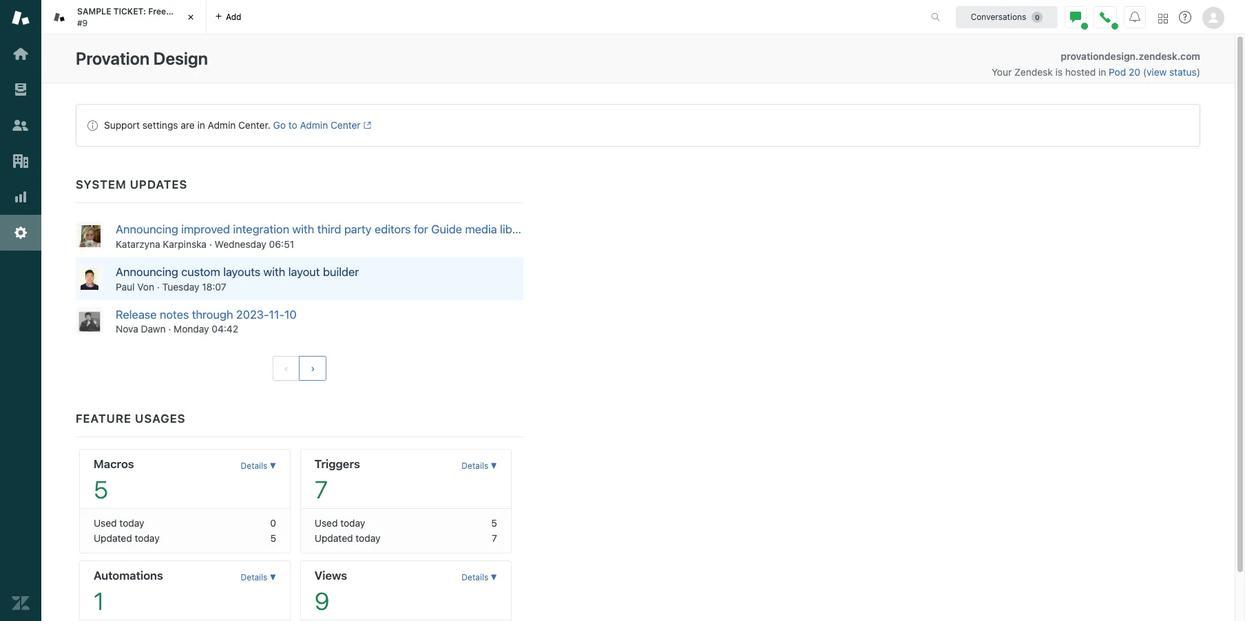 Task type: vqa. For each thing, say whether or not it's contained in the screenshot.


Task type: locate. For each thing, give the bounding box(es) containing it.
tab
[[41, 0, 207, 34]]

used today down macros 5
[[94, 517, 144, 529]]

status containing support settings are in admin center.
[[76, 104, 1200, 147]]

2 horizontal spatial 5
[[491, 517, 497, 529]]

settings
[[142, 119, 178, 131]]

pod
[[1109, 66, 1126, 78]]

0 horizontal spatial updated today
[[94, 533, 160, 544]]

hosted
[[1065, 66, 1096, 78]]

details
[[241, 461, 267, 471], [462, 461, 488, 471], [241, 573, 267, 583], [462, 573, 488, 583]]

0 vertical spatial 5
[[94, 475, 108, 504]]

announcing for announcing custom layouts with layout builder
[[116, 265, 178, 279]]

notifications image
[[1129, 11, 1140, 22]]

18:07
[[202, 281, 226, 292]]

for
[[414, 222, 428, 236]]

1 horizontal spatial admin
[[300, 119, 328, 131]]

0 horizontal spatial in
[[197, 119, 205, 131]]

5
[[94, 475, 108, 504], [491, 517, 497, 529], [270, 533, 276, 544]]

‹
[[284, 363, 288, 374]]

custom
[[181, 265, 220, 279]]

updated today up views at the bottom
[[315, 533, 380, 544]]

0 horizontal spatial admin
[[208, 119, 236, 131]]

0 vertical spatial with
[[292, 222, 314, 236]]

1 horizontal spatial updated today
[[315, 533, 380, 544]]

▼
[[270, 461, 276, 471], [491, 461, 497, 471], [270, 573, 276, 583], [491, 573, 497, 583]]

› button
[[299, 356, 327, 381]]

zendesk products image
[[1158, 13, 1168, 23]]

status
[[76, 104, 1200, 147]]

editors
[[375, 222, 411, 236]]

1 horizontal spatial 5
[[270, 533, 276, 544]]

details ▼ for 9
[[462, 573, 497, 583]]

add
[[226, 11, 241, 22]]

04:42
[[212, 323, 238, 335]]

announcing up von at the top of the page
[[116, 265, 178, 279]]

used today
[[94, 517, 144, 529], [315, 517, 365, 529]]

1 vertical spatial 7
[[492, 533, 497, 544]]

through
[[192, 308, 233, 321]]

repair
[[168, 6, 192, 17]]

system updates
[[76, 178, 187, 191]]

your
[[992, 66, 1012, 78]]

conversations
[[971, 11, 1026, 22]]

1 used today from the left
[[94, 517, 144, 529]]

.zendesk.com
[[1136, 50, 1200, 62]]

in
[[1098, 66, 1106, 78], [197, 119, 205, 131]]

1
[[94, 587, 104, 615]]

updated up automations
[[94, 533, 132, 544]]

›
[[311, 363, 315, 374]]

in left pod
[[1098, 66, 1106, 78]]

0 horizontal spatial 7
[[315, 475, 328, 504]]

1 horizontal spatial with
[[292, 222, 314, 236]]

details ▼ for 7
[[462, 461, 497, 471]]

1 horizontal spatial updated
[[315, 533, 353, 544]]

1 vertical spatial 5
[[491, 517, 497, 529]]

0 vertical spatial 7
[[315, 475, 328, 504]]

with down '06:51'
[[263, 265, 285, 279]]

builder
[[323, 265, 359, 279]]

1 horizontal spatial used
[[315, 517, 338, 529]]

updated
[[94, 533, 132, 544], [315, 533, 353, 544]]

1 announcing from the top
[[116, 222, 178, 236]]

integration
[[233, 222, 289, 236]]

tuesday
[[162, 281, 199, 292]]

20
[[1129, 66, 1140, 78]]

announcing improved integration with third party editors for guide media library
[[116, 222, 533, 236]]

▼ for 5
[[270, 461, 276, 471]]

provation design
[[76, 48, 208, 68]]

updates
[[130, 178, 187, 191]]

details ▼
[[241, 461, 276, 471], [462, 461, 497, 471], [241, 573, 276, 583], [462, 573, 497, 583]]

used down triggers 7
[[315, 517, 338, 529]]

0 horizontal spatial with
[[263, 265, 285, 279]]

in right are
[[197, 119, 205, 131]]

updated today up automations
[[94, 533, 160, 544]]

with for layouts
[[263, 265, 285, 279]]

1 updated today from the left
[[94, 533, 160, 544]]

(opens in a new tab) image
[[361, 121, 371, 130]]

monday
[[174, 323, 209, 335]]

admin left center.
[[208, 119, 236, 131]]

center
[[331, 119, 361, 131]]

0 horizontal spatial updated
[[94, 533, 132, 544]]

2 used from the left
[[315, 517, 338, 529]]

with left third
[[292, 222, 314, 236]]

monday 04:42
[[174, 323, 238, 335]]

feature usages
[[76, 412, 186, 426]]

triggers
[[315, 458, 360, 471]]

2 updated from the left
[[315, 533, 353, 544]]

tuesday 18:07
[[162, 281, 226, 292]]

used
[[94, 517, 117, 529], [315, 517, 338, 529]]

main element
[[0, 0, 41, 621]]

9
[[315, 587, 329, 615]]

zendesk support image
[[12, 9, 30, 27]]

announcing for announcing improved integration with third party editors for guide media library
[[116, 222, 178, 236]]

details ▼ for 5
[[241, 461, 276, 471]]

0 vertical spatial in
[[1098, 66, 1106, 78]]

announcing up katarzyna
[[116, 222, 178, 236]]

0
[[270, 517, 276, 529]]

1 horizontal spatial in
[[1098, 66, 1106, 78]]

admin right 'to'
[[300, 119, 328, 131]]

admin image
[[12, 224, 30, 242]]

to
[[288, 119, 297, 131]]

0 horizontal spatial 5
[[94, 475, 108, 504]]

guide
[[431, 222, 462, 236]]

sample
[[77, 6, 111, 17]]

1 used from the left
[[94, 517, 117, 529]]

announcing
[[116, 222, 178, 236], [116, 265, 178, 279]]

with
[[292, 222, 314, 236], [263, 265, 285, 279]]

system
[[76, 178, 126, 191]]

5 for updated today
[[270, 533, 276, 544]]

▼ for 1
[[270, 573, 276, 583]]

0 horizontal spatial used today
[[94, 517, 144, 529]]

2 announcing from the top
[[116, 265, 178, 279]]

used for 5
[[94, 517, 117, 529]]

5 inside macros 5
[[94, 475, 108, 504]]

1 updated from the left
[[94, 533, 132, 544]]

7
[[315, 475, 328, 504], [492, 533, 497, 544]]

announcing custom layouts with layout builder
[[116, 265, 359, 279]]

2 used today from the left
[[315, 517, 365, 529]]

in inside provationdesign .zendesk.com your zendesk is hosted in pod 20 ( view status )
[[1098, 66, 1106, 78]]

0 horizontal spatial used
[[94, 517, 117, 529]]

go to admin center
[[273, 119, 361, 131]]

2 vertical spatial 5
[[270, 533, 276, 544]]

1 vertical spatial with
[[263, 265, 285, 279]]

1 vertical spatial announcing
[[116, 265, 178, 279]]

in inside status
[[197, 119, 205, 131]]

karpinska
[[163, 238, 207, 250]]

updated up views at the bottom
[[315, 533, 353, 544]]

used today down triggers 7
[[315, 517, 365, 529]]

center.
[[238, 119, 271, 131]]

feature
[[76, 412, 132, 426]]

7 inside triggers 7
[[315, 475, 328, 504]]

0 vertical spatial announcing
[[116, 222, 178, 236]]

are
[[181, 119, 195, 131]]

used down macros 5
[[94, 517, 117, 529]]

wednesday
[[215, 238, 266, 250]]

provation
[[76, 48, 150, 68]]

updated today for 5
[[94, 533, 160, 544]]

tabs tab list
[[41, 0, 917, 34]]

status
[[1169, 66, 1197, 78]]

1 vertical spatial in
[[197, 119, 205, 131]]

)
[[1197, 66, 1200, 78]]

2 updated today from the left
[[315, 533, 380, 544]]

layouts
[[223, 265, 260, 279]]

1 horizontal spatial used today
[[315, 517, 365, 529]]

updated today
[[94, 533, 160, 544], [315, 533, 380, 544]]



Task type: describe. For each thing, give the bounding box(es) containing it.
support settings are in admin center.
[[104, 119, 271, 131]]

used today for 5
[[94, 517, 144, 529]]

von
[[137, 281, 154, 292]]

is
[[1055, 66, 1063, 78]]

organizations image
[[12, 152, 30, 170]]

with for integration
[[292, 222, 314, 236]]

details for 7
[[462, 461, 488, 471]]

katarzyna
[[116, 238, 160, 250]]

pod 20 link
[[1109, 66, 1143, 78]]

support
[[104, 119, 140, 131]]

get started image
[[12, 45, 30, 63]]

sample ticket: free repair #9
[[77, 6, 192, 28]]

macros 5
[[94, 458, 134, 504]]

go
[[273, 119, 286, 131]]

updated for 7
[[315, 533, 353, 544]]

party
[[344, 222, 372, 236]]

2023-
[[236, 308, 269, 321]]

paul von
[[116, 281, 154, 292]]

macros
[[94, 458, 134, 471]]

11-
[[269, 308, 284, 321]]

library
[[500, 222, 533, 236]]

close image
[[184, 10, 198, 24]]

details for 1
[[241, 573, 267, 583]]

katarzyna karpinska
[[116, 238, 207, 250]]

automations 1
[[94, 569, 163, 615]]

ticket:
[[113, 6, 146, 17]]

wednesday 06:51
[[215, 238, 294, 250]]

used for 7
[[315, 517, 338, 529]]

reporting image
[[12, 188, 30, 206]]

free
[[148, 6, 166, 17]]

conversations button
[[956, 6, 1058, 28]]

automations
[[94, 569, 163, 583]]

updated for 5
[[94, 533, 132, 544]]

zendesk image
[[12, 594, 30, 612]]

improved
[[181, 222, 230, 236]]

2 admin from the left
[[300, 119, 328, 131]]

customers image
[[12, 116, 30, 134]]

nova
[[116, 323, 138, 335]]

get help image
[[1179, 11, 1191, 23]]

zendesk
[[1014, 66, 1053, 78]]

view
[[1147, 66, 1167, 78]]

release notes through 2023-11-10
[[116, 308, 297, 321]]

dawn
[[141, 323, 166, 335]]

▼ for 9
[[491, 573, 497, 583]]

view status link
[[1147, 66, 1197, 78]]

(
[[1143, 66, 1147, 78]]

#9
[[77, 18, 88, 28]]

layout
[[288, 265, 320, 279]]

tab containing sample ticket: free repair
[[41, 0, 207, 34]]

views 9
[[315, 569, 347, 615]]

06:51
[[269, 238, 294, 250]]

go to admin center link
[[273, 119, 371, 131]]

release
[[116, 308, 157, 321]]

1 admin from the left
[[208, 119, 236, 131]]

paul
[[116, 281, 135, 292]]

add button
[[207, 0, 250, 34]]

usages
[[135, 412, 186, 426]]

notes
[[160, 308, 189, 321]]

button displays agent's chat status as online. image
[[1070, 11, 1081, 22]]

updated today for 7
[[315, 533, 380, 544]]

views
[[315, 569, 347, 583]]

details for 5
[[241, 461, 267, 471]]

triggers 7
[[315, 458, 360, 504]]

used today for 7
[[315, 517, 365, 529]]

‹ button
[[272, 356, 300, 381]]

10
[[284, 308, 297, 321]]

views image
[[12, 81, 30, 98]]

1 horizontal spatial 7
[[492, 533, 497, 544]]

details ▼ for 1
[[241, 573, 276, 583]]

5 for used today
[[491, 517, 497, 529]]

provationdesign .zendesk.com your zendesk is hosted in pod 20 ( view status )
[[992, 50, 1200, 78]]

provationdesign
[[1061, 50, 1136, 62]]

design
[[153, 48, 208, 68]]

media
[[465, 222, 497, 236]]

▼ for 7
[[491, 461, 497, 471]]

nova dawn
[[116, 323, 166, 335]]

details for 9
[[462, 573, 488, 583]]

third
[[317, 222, 341, 236]]



